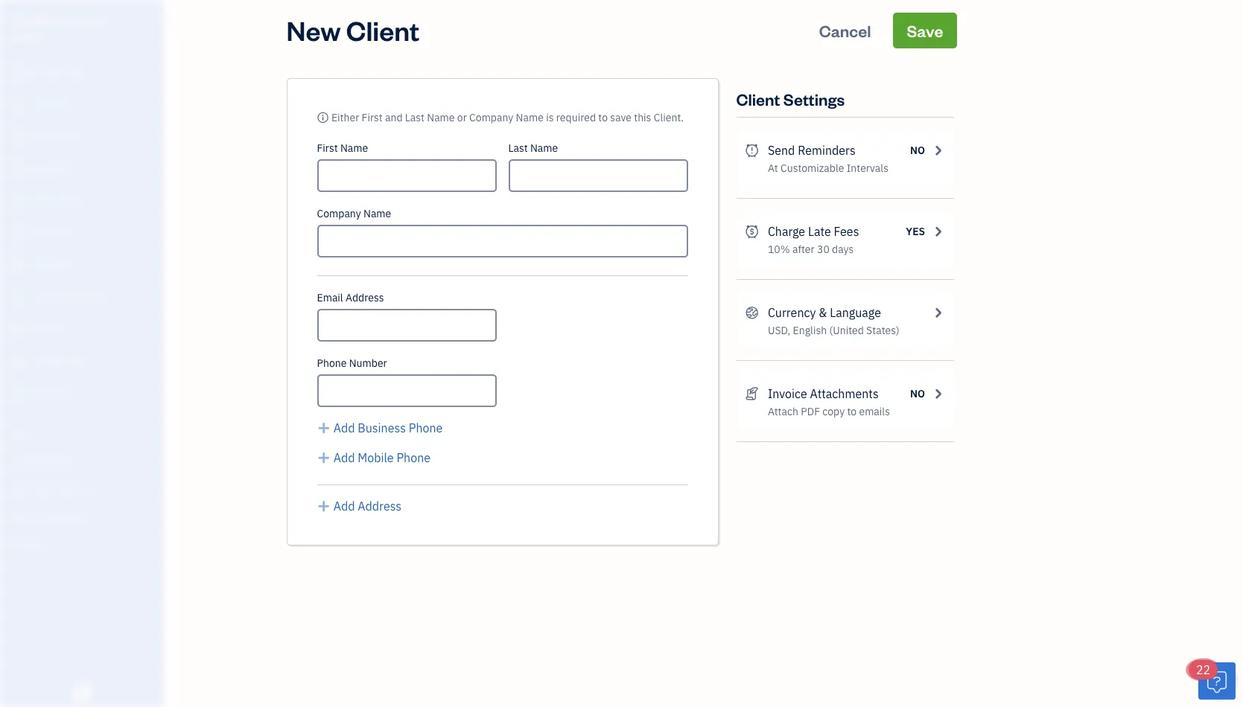 Task type: describe. For each thing, give the bounding box(es) containing it.
add mobile phone
[[334, 451, 431, 466]]

Phone Number text field
[[317, 375, 497, 408]]

send reminders
[[768, 143, 856, 158]]

new
[[286, 13, 341, 48]]

pdf
[[801, 405, 820, 419]]

0 vertical spatial phone
[[317, 357, 347, 370]]

chart image
[[10, 355, 28, 370]]

First Name text field
[[317, 159, 497, 192]]

chevronright image for no
[[931, 385, 945, 403]]

add business phone button
[[317, 419, 443, 437]]

dashboard image
[[10, 66, 28, 81]]

no for reminders
[[910, 144, 925, 157]]

1 vertical spatial last
[[508, 142, 528, 155]]

1 vertical spatial company
[[469, 111, 514, 124]]

10% after 30 days
[[768, 243, 854, 256]]

apps
[[11, 428, 33, 440]]

primary image
[[317, 111, 329, 124]]

Company Name text field
[[317, 225, 688, 258]]

&
[[819, 305, 827, 320]]

chevronright image for charge late fees
[[931, 223, 945, 241]]

resource center badge image
[[1199, 663, 1236, 700]]

after
[[793, 243, 815, 256]]

name left or on the top of the page
[[427, 111, 455, 124]]

at
[[768, 162, 778, 175]]

mobile
[[358, 451, 394, 466]]

1 horizontal spatial company
[[317, 207, 361, 221]]

1 horizontal spatial first
[[362, 111, 383, 124]]

bank connections link
[[4, 504, 159, 530]]

chevronright image for currency & language
[[931, 304, 945, 322]]

charge late fees
[[768, 224, 859, 239]]

english
[[793, 324, 827, 337]]

required
[[556, 111, 596, 124]]

no for attachments
[[910, 387, 925, 401]]

is
[[546, 111, 554, 124]]

bank
[[11, 511, 33, 523]]

business
[[358, 421, 406, 436]]

add for add business phone
[[334, 421, 355, 436]]

new client
[[286, 13, 420, 48]]

attach pdf copy to emails
[[768, 405, 890, 419]]

company inside kendall's company owner
[[59, 13, 107, 28]]

0 vertical spatial last
[[405, 111, 425, 124]]

add for add mobile phone
[[334, 451, 355, 466]]

items and services
[[11, 483, 90, 495]]

client.
[[654, 111, 684, 124]]

1 vertical spatial to
[[847, 405, 857, 419]]

yes
[[906, 225, 925, 238]]

timer image
[[10, 291, 28, 305]]

add address button
[[317, 498, 402, 516]]

money image
[[10, 323, 28, 337]]

usd, english (united states)
[[768, 324, 900, 337]]

or
[[457, 111, 467, 124]]

late
[[808, 224, 831, 239]]

address for add address
[[358, 499, 402, 514]]

estimate image
[[10, 130, 28, 145]]

invoice
[[768, 387, 807, 402]]

fees
[[834, 224, 859, 239]]

bank connections
[[11, 511, 87, 523]]

email address
[[317, 291, 384, 305]]

0 vertical spatial client
[[346, 13, 420, 48]]

send
[[768, 143, 795, 158]]

apps link
[[4, 422, 159, 448]]

copy
[[823, 405, 845, 419]]

cancel button
[[806, 13, 885, 48]]

currencyandlanguage image
[[745, 304, 759, 322]]

currency & language
[[768, 305, 881, 320]]

10%
[[768, 243, 790, 256]]

1 horizontal spatial and
[[385, 111, 403, 124]]

customizable
[[781, 162, 844, 175]]

address for email address
[[346, 291, 384, 305]]

name for last name
[[530, 142, 558, 155]]

freshbooks image
[[70, 684, 94, 702]]



Task type: vqa. For each thing, say whether or not it's contained in the screenshot.
the 10% after 30 days
yes



Task type: locate. For each thing, give the bounding box(es) containing it.
0 horizontal spatial and
[[36, 483, 52, 495]]

add address
[[334, 499, 402, 514]]

company right or on the top of the page
[[469, 111, 514, 124]]

first
[[362, 111, 383, 124], [317, 142, 338, 155]]

1 vertical spatial and
[[36, 483, 52, 495]]

1 chevronright image from the top
[[931, 142, 945, 159]]

attach
[[768, 405, 799, 419]]

plus image left business
[[317, 419, 331, 437]]

1 vertical spatial client
[[736, 89, 780, 110]]

0 vertical spatial chevronright image
[[931, 142, 945, 159]]

email
[[317, 291, 343, 305]]

either first and last name or company name is required to save this client.
[[331, 111, 684, 124]]

name left is
[[516, 111, 544, 124]]

and right items
[[36, 483, 52, 495]]

3 add from the top
[[334, 499, 355, 514]]

members
[[37, 456, 76, 468]]

invoice attachments
[[768, 387, 879, 402]]

1 vertical spatial address
[[358, 499, 402, 514]]

team members
[[11, 456, 76, 468]]

last down either first and last name or company name is required to save this client.
[[508, 142, 528, 155]]

0 vertical spatial no
[[910, 144, 925, 157]]

to
[[598, 111, 608, 124], [847, 405, 857, 419]]

2 horizontal spatial company
[[469, 111, 514, 124]]

latefees image
[[745, 223, 759, 241]]

and right either on the left top
[[385, 111, 403, 124]]

items and services link
[[4, 477, 159, 503]]

phone left number
[[317, 357, 347, 370]]

this
[[634, 111, 651, 124]]

phone number
[[317, 357, 387, 370]]

number
[[349, 357, 387, 370]]

1 horizontal spatial client
[[736, 89, 780, 110]]

0 vertical spatial to
[[598, 111, 608, 124]]

0 horizontal spatial client
[[346, 13, 420, 48]]

no
[[910, 144, 925, 157], [910, 387, 925, 401]]

phone for add mobile phone
[[397, 451, 431, 466]]

items
[[11, 483, 34, 495]]

client right new on the left top of page
[[346, 13, 420, 48]]

intervals
[[847, 162, 889, 175]]

phone right mobile
[[397, 451, 431, 466]]

first right either on the left top
[[362, 111, 383, 124]]

name for first name
[[340, 142, 368, 155]]

last
[[405, 111, 425, 124], [508, 142, 528, 155]]

first name
[[317, 142, 368, 155]]

cancel
[[819, 20, 871, 41]]

plus image left the add address
[[317, 498, 331, 516]]

name for company name
[[364, 207, 391, 221]]

save button
[[894, 13, 957, 48]]

latereminders image
[[745, 142, 759, 159]]

company name
[[317, 207, 391, 221]]

to right the copy
[[847, 405, 857, 419]]

kendall's
[[12, 13, 56, 28]]

company right 'kendall's'
[[59, 13, 107, 28]]

0 horizontal spatial last
[[405, 111, 425, 124]]

30
[[817, 243, 830, 256]]

either
[[331, 111, 359, 124]]

address
[[346, 291, 384, 305], [358, 499, 402, 514]]

add for add address
[[334, 499, 355, 514]]

payment image
[[10, 194, 28, 209]]

phone
[[317, 357, 347, 370], [409, 421, 443, 436], [397, 451, 431, 466]]

address right email in the left top of the page
[[346, 291, 384, 305]]

last left or on the top of the page
[[405, 111, 425, 124]]

0 horizontal spatial settings
[[11, 539, 45, 551]]

chevronright image for send reminders
[[931, 142, 945, 159]]

1 vertical spatial phone
[[409, 421, 443, 436]]

address inside button
[[358, 499, 402, 514]]

0 vertical spatial address
[[346, 291, 384, 305]]

currency
[[768, 305, 816, 320]]

1 vertical spatial first
[[317, 142, 338, 155]]

add business phone
[[334, 421, 443, 436]]

address down add mobile phone
[[358, 499, 402, 514]]

services
[[54, 483, 90, 495]]

plus image for add mobile phone
[[317, 449, 331, 467]]

name down either on the left top
[[340, 142, 368, 155]]

3 plus image from the top
[[317, 498, 331, 516]]

main element
[[0, 0, 201, 708]]

first down primary icon
[[317, 142, 338, 155]]

2 plus image from the top
[[317, 449, 331, 467]]

company down first name
[[317, 207, 361, 221]]

2 chevronright image from the top
[[931, 385, 945, 403]]

connections
[[34, 511, 87, 523]]

reminders
[[798, 143, 856, 158]]

2 vertical spatial plus image
[[317, 498, 331, 516]]

2 vertical spatial company
[[317, 207, 361, 221]]

22
[[1196, 663, 1211, 678]]

2 chevronright image from the top
[[931, 223, 945, 241]]

0 vertical spatial plus image
[[317, 419, 331, 437]]

and inside items and services link
[[36, 483, 52, 495]]

1 vertical spatial no
[[910, 387, 925, 401]]

chevronright image
[[931, 304, 945, 322], [931, 385, 945, 403]]

0 horizontal spatial company
[[59, 13, 107, 28]]

client up latereminders icon
[[736, 89, 780, 110]]

name down first name text field
[[364, 207, 391, 221]]

invoice image
[[10, 162, 28, 177]]

client image
[[10, 98, 28, 113]]

1 vertical spatial add
[[334, 451, 355, 466]]

report image
[[10, 387, 28, 402]]

save
[[610, 111, 632, 124]]

1 horizontal spatial settings
[[784, 89, 845, 110]]

(united
[[830, 324, 864, 337]]

0 vertical spatial company
[[59, 13, 107, 28]]

settings down bank
[[11, 539, 45, 551]]

1 horizontal spatial to
[[847, 405, 857, 419]]

1 vertical spatial settings
[[11, 539, 45, 551]]

phone down the 'phone number' text field
[[409, 421, 443, 436]]

usd,
[[768, 324, 791, 337]]

expense image
[[10, 226, 28, 241]]

settings link
[[4, 532, 159, 558]]

kendall's company owner
[[12, 13, 107, 42]]

plus image left mobile
[[317, 449, 331, 467]]

settings up send reminders in the right of the page
[[784, 89, 845, 110]]

0 vertical spatial settings
[[784, 89, 845, 110]]

1 chevronright image from the top
[[931, 304, 945, 322]]

last name
[[508, 142, 558, 155]]

owner
[[12, 30, 42, 42]]

charge
[[768, 224, 805, 239]]

add left business
[[334, 421, 355, 436]]

1 vertical spatial plus image
[[317, 449, 331, 467]]

Last Name text field
[[508, 159, 688, 192]]

1 add from the top
[[334, 421, 355, 436]]

invoices image
[[745, 385, 759, 403]]

0 horizontal spatial to
[[598, 111, 608, 124]]

0 vertical spatial add
[[334, 421, 355, 436]]

0 vertical spatial chevronright image
[[931, 304, 945, 322]]

team
[[11, 456, 35, 468]]

add mobile phone button
[[317, 449, 431, 467]]

add down add mobile phone button
[[334, 499, 355, 514]]

name down is
[[530, 142, 558, 155]]

plus image for add address
[[317, 498, 331, 516]]

project image
[[10, 259, 28, 273]]

team members link
[[4, 449, 159, 475]]

0 horizontal spatial first
[[317, 142, 338, 155]]

plus image for add business phone
[[317, 419, 331, 437]]

0 vertical spatial first
[[362, 111, 383, 124]]

Email Address text field
[[317, 309, 497, 342]]

chevronright image
[[931, 142, 945, 159], [931, 223, 945, 241]]

company
[[59, 13, 107, 28], [469, 111, 514, 124], [317, 207, 361, 221]]

1 vertical spatial chevronright image
[[931, 223, 945, 241]]

settings inside main element
[[11, 539, 45, 551]]

2 no from the top
[[910, 387, 925, 401]]

1 vertical spatial chevronright image
[[931, 385, 945, 403]]

name
[[427, 111, 455, 124], [516, 111, 544, 124], [340, 142, 368, 155], [530, 142, 558, 155], [364, 207, 391, 221]]

client settings
[[736, 89, 845, 110]]

language
[[830, 305, 881, 320]]

to left save
[[598, 111, 608, 124]]

2 vertical spatial add
[[334, 499, 355, 514]]

2 add from the top
[[334, 451, 355, 466]]

states)
[[866, 324, 900, 337]]

attachments
[[810, 387, 879, 402]]

22 button
[[1189, 661, 1236, 700]]

emails
[[859, 405, 890, 419]]

add
[[334, 421, 355, 436], [334, 451, 355, 466], [334, 499, 355, 514]]

days
[[832, 243, 854, 256]]

add left mobile
[[334, 451, 355, 466]]

1 horizontal spatial last
[[508, 142, 528, 155]]

1 no from the top
[[910, 144, 925, 157]]

plus image
[[317, 419, 331, 437], [317, 449, 331, 467], [317, 498, 331, 516]]

client
[[346, 13, 420, 48], [736, 89, 780, 110]]

at customizable intervals
[[768, 162, 889, 175]]

1 plus image from the top
[[317, 419, 331, 437]]

settings
[[784, 89, 845, 110], [11, 539, 45, 551]]

phone for add business phone
[[409, 421, 443, 436]]

and
[[385, 111, 403, 124], [36, 483, 52, 495]]

2 vertical spatial phone
[[397, 451, 431, 466]]

0 vertical spatial and
[[385, 111, 403, 124]]

save
[[907, 20, 944, 41]]



